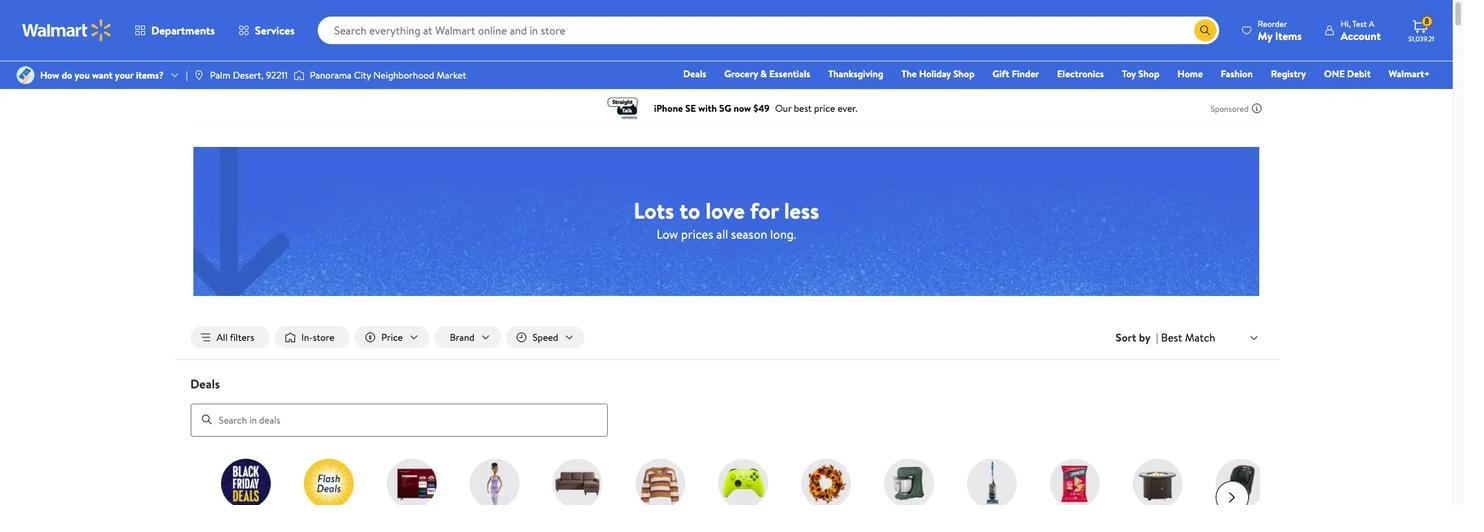Task type: describe. For each thing, give the bounding box(es) containing it.
one debit link
[[1318, 66, 1377, 82]]

electronics link
[[1051, 66, 1110, 82]]

panorama
[[310, 68, 352, 82]]

the
[[902, 67, 917, 81]]

services
[[255, 23, 295, 38]]

8 $1,039.21
[[1409, 15, 1435, 44]]

one
[[1324, 67, 1345, 81]]

sort
[[1116, 330, 1137, 346]]

love
[[706, 195, 745, 226]]

baby image
[[1216, 459, 1265, 506]]

home link
[[1172, 66, 1209, 82]]

video games image
[[718, 459, 768, 506]]

2 shop from the left
[[1139, 67, 1160, 81]]

test
[[1353, 18, 1367, 29]]

Deals search field
[[174, 376, 1279, 437]]

one debit
[[1324, 67, 1371, 81]]

sponsored
[[1211, 103, 1249, 114]]

your
[[115, 68, 134, 82]]

Search search field
[[318, 17, 1219, 44]]

finder
[[1012, 67, 1039, 81]]

lots
[[634, 195, 674, 226]]

Search in deals search field
[[190, 404, 608, 437]]

toy shop
[[1122, 67, 1160, 81]]

reorder my items
[[1258, 18, 1302, 43]]

lots to love for less. low prices all season long. image
[[193, 147, 1260, 297]]

patio & garden image
[[1133, 459, 1183, 506]]

long.
[[770, 226, 796, 243]]

fashion
[[1221, 67, 1253, 81]]

do
[[62, 68, 72, 82]]

price button
[[355, 327, 429, 349]]

season
[[731, 226, 767, 243]]

 image for palm
[[193, 70, 204, 81]]

price
[[381, 331, 403, 345]]

tech image
[[387, 459, 436, 506]]

gift
[[993, 67, 1010, 81]]

match
[[1185, 330, 1216, 345]]

walmart+
[[1389, 67, 1430, 81]]

hi,
[[1341, 18, 1351, 29]]

services button
[[227, 14, 307, 47]]

search image
[[201, 415, 212, 426]]

seasonal decor image
[[801, 459, 851, 506]]

in-store button
[[275, 327, 350, 349]]

home
[[1178, 67, 1203, 81]]

how
[[40, 68, 59, 82]]

toy
[[1122, 67, 1136, 81]]

sort by |
[[1116, 330, 1159, 346]]

thanksgiving
[[828, 67, 884, 81]]

neighborhood
[[374, 68, 434, 82]]

8
[[1425, 15, 1430, 27]]

food & beverages image
[[1050, 459, 1100, 506]]

desert,
[[233, 68, 264, 82]]

black friday deals image
[[221, 459, 271, 506]]

items?
[[136, 68, 164, 82]]

in-
[[301, 331, 313, 345]]

1 shop from the left
[[954, 67, 975, 81]]

city
[[354, 68, 371, 82]]

fashion image
[[635, 459, 685, 506]]

holiday
[[919, 67, 951, 81]]

brand button
[[435, 327, 501, 349]]

all
[[217, 331, 228, 345]]

best match
[[1161, 330, 1216, 345]]

sort and filter section element
[[174, 316, 1279, 360]]

walmart+ link
[[1383, 66, 1436, 82]]

departments
[[151, 23, 215, 38]]

reorder
[[1258, 18, 1287, 29]]

low
[[657, 226, 678, 243]]



Task type: vqa. For each thing, say whether or not it's contained in the screenshot.
8
yes



Task type: locate. For each thing, give the bounding box(es) containing it.
all filters
[[217, 331, 254, 345]]

panorama city neighborhood market
[[310, 68, 466, 82]]

thanksgiving link
[[822, 66, 890, 82]]

grocery & essentials
[[724, 67, 810, 81]]

to
[[680, 195, 700, 226]]

essentials
[[769, 67, 810, 81]]

how do you want your items?
[[40, 68, 164, 82]]

all filters button
[[190, 327, 270, 349]]

departments button
[[123, 14, 227, 47]]

store
[[313, 331, 334, 345]]

for
[[750, 195, 779, 226]]

brand
[[450, 331, 475, 345]]

1 vertical spatial |
[[1156, 330, 1159, 346]]

hi, test a account
[[1341, 18, 1381, 43]]

in-store
[[301, 331, 334, 345]]

debit
[[1347, 67, 1371, 81]]

 image for how
[[17, 66, 35, 84]]

| right by
[[1156, 330, 1159, 346]]

by
[[1139, 330, 1151, 346]]

0 horizontal spatial  image
[[17, 66, 35, 84]]

market
[[437, 68, 466, 82]]

1 horizontal spatial  image
[[193, 70, 204, 81]]

grocery
[[724, 67, 758, 81]]

deals link
[[677, 66, 713, 82]]

floorcare image
[[967, 459, 1017, 506]]

 image
[[293, 68, 304, 82]]

0 vertical spatial |
[[186, 68, 188, 82]]

|
[[186, 68, 188, 82], [1156, 330, 1159, 346]]

fashion link
[[1215, 66, 1259, 82]]

next slide for chipmodulewithimages list image
[[1216, 481, 1249, 506]]

 image
[[17, 66, 35, 84], [193, 70, 204, 81]]

all
[[716, 226, 728, 243]]

deals up search image
[[190, 376, 220, 393]]

shop
[[954, 67, 975, 81], [1139, 67, 1160, 81]]

speed button
[[506, 327, 585, 349]]

 image left how
[[17, 66, 35, 84]]

deals inside search box
[[190, 376, 220, 393]]

0 horizontal spatial deals
[[190, 376, 220, 393]]

electronics
[[1057, 67, 1104, 81]]

toys image
[[469, 459, 519, 506]]

gift finder link
[[987, 66, 1046, 82]]

toy shop link
[[1116, 66, 1166, 82]]

shop right the toy
[[1139, 67, 1160, 81]]

items
[[1275, 28, 1302, 43]]

kitchen and dining image
[[884, 459, 934, 506]]

deals left grocery
[[683, 67, 707, 81]]

palm
[[210, 68, 230, 82]]

0 vertical spatial deals
[[683, 67, 707, 81]]

you
[[75, 68, 90, 82]]

grocery & essentials link
[[718, 66, 817, 82]]

speed
[[533, 331, 558, 345]]

1 horizontal spatial shop
[[1139, 67, 1160, 81]]

| inside sort and filter section "element"
[[1156, 330, 1159, 346]]

the holiday shop
[[902, 67, 975, 81]]

flash deals image
[[304, 459, 353, 506]]

0 horizontal spatial shop
[[954, 67, 975, 81]]

home image
[[552, 459, 602, 506]]

deals
[[683, 67, 707, 81], [190, 376, 220, 393]]

gift finder
[[993, 67, 1039, 81]]

less
[[784, 195, 819, 226]]

92211
[[266, 68, 288, 82]]

a
[[1369, 18, 1375, 29]]

registry link
[[1265, 66, 1313, 82]]

lots to love for less low prices all season long.
[[634, 195, 819, 243]]

search icon image
[[1200, 25, 1211, 36]]

the holiday shop link
[[895, 66, 981, 82]]

palm desert, 92211
[[210, 68, 288, 82]]

registry
[[1271, 67, 1306, 81]]

walmart image
[[22, 19, 112, 41]]

 image left palm
[[193, 70, 204, 81]]

want
[[92, 68, 113, 82]]

1 horizontal spatial deals
[[683, 67, 707, 81]]

$1,039.21
[[1409, 34, 1435, 44]]

prices
[[681, 226, 713, 243]]

Walmart Site-Wide search field
[[318, 17, 1219, 44]]

filters
[[230, 331, 254, 345]]

&
[[760, 67, 767, 81]]

best
[[1161, 330, 1183, 345]]

| left palm
[[186, 68, 188, 82]]

my
[[1258, 28, 1273, 43]]

1 horizontal spatial |
[[1156, 330, 1159, 346]]

1 vertical spatial deals
[[190, 376, 220, 393]]

0 horizontal spatial |
[[186, 68, 188, 82]]

shop right the holiday
[[954, 67, 975, 81]]

best match button
[[1159, 329, 1263, 347]]

account
[[1341, 28, 1381, 43]]



